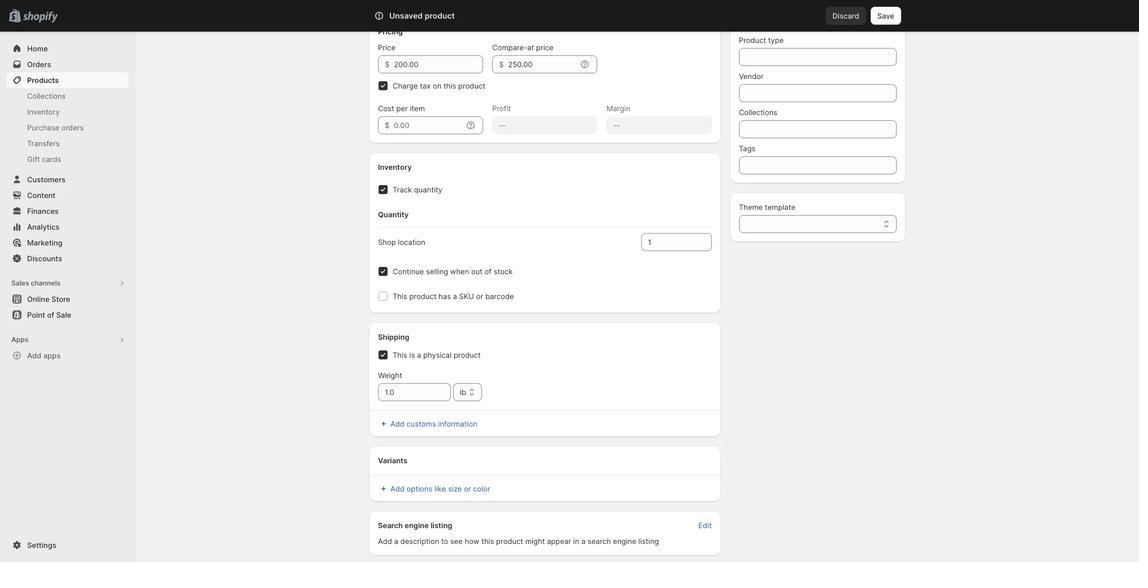 Task type: locate. For each thing, give the bounding box(es) containing it.
1 vertical spatial search
[[378, 522, 403, 531]]

1 vertical spatial this
[[482, 537, 494, 547]]

inventory up purchase
[[27, 107, 60, 116]]

0 vertical spatial search
[[424, 11, 449, 20]]

template
[[765, 203, 796, 212]]

this down continue
[[393, 292, 407, 301]]

add inside button
[[391, 420, 405, 429]]

search button
[[406, 7, 734, 25]]

0 vertical spatial this
[[393, 292, 407, 301]]

collections down products
[[27, 92, 66, 101]]

this right 'on'
[[444, 81, 456, 90]]

sale
[[56, 311, 71, 320]]

1 vertical spatial engine
[[613, 537, 637, 547]]

listing right search
[[639, 537, 659, 547]]

home
[[27, 44, 48, 53]]

compare-
[[492, 43, 527, 52]]

0 horizontal spatial or
[[464, 485, 471, 494]]

edit
[[699, 522, 712, 531]]

1 vertical spatial of
[[47, 311, 54, 320]]

options
[[407, 485, 432, 494]]

0 vertical spatial this
[[444, 81, 456, 90]]

or
[[476, 292, 483, 301], [464, 485, 471, 494]]

1 horizontal spatial or
[[476, 292, 483, 301]]

point
[[27, 311, 45, 320]]

0 horizontal spatial listing
[[431, 522, 452, 531]]

add options like size or color
[[391, 485, 491, 494]]

products link
[[7, 72, 129, 88]]

a
[[453, 292, 457, 301], [417, 351, 421, 360], [394, 537, 398, 547], [582, 537, 586, 547]]

sku
[[459, 292, 474, 301]]

this
[[444, 81, 456, 90], [482, 537, 494, 547]]

$
[[385, 60, 390, 69], [499, 60, 504, 69], [385, 121, 390, 130]]

1 horizontal spatial engine
[[613, 537, 637, 547]]

stock
[[494, 267, 513, 276]]

search
[[588, 537, 611, 547]]

Weight text field
[[378, 384, 451, 402]]

0 vertical spatial collections
[[27, 92, 66, 101]]

tags
[[739, 144, 756, 153]]

$ down cost
[[385, 121, 390, 130]]

$ down the price
[[385, 60, 390, 69]]

this for this is a physical product
[[393, 351, 407, 360]]

1 this from the top
[[393, 292, 407, 301]]

search right unsaved
[[424, 11, 449, 20]]

add left options
[[391, 485, 405, 494]]

or right size
[[464, 485, 471, 494]]

$ down compare-
[[499, 60, 504, 69]]

add down search engine listing
[[378, 537, 392, 547]]

selling
[[426, 267, 448, 276]]

per
[[396, 104, 408, 113]]

0 vertical spatial or
[[476, 292, 483, 301]]

channels
[[31, 279, 61, 288]]

of
[[485, 267, 492, 276], [47, 311, 54, 320]]

collections inside 'link'
[[27, 92, 66, 101]]

edit button
[[692, 518, 719, 534]]

Margin text field
[[607, 116, 712, 135]]

online store button
[[0, 292, 136, 307]]

1 vertical spatial collections
[[739, 108, 778, 117]]

of left sale
[[47, 311, 54, 320]]

point of sale button
[[0, 307, 136, 323]]

listing
[[431, 522, 452, 531], [639, 537, 659, 547]]

1 horizontal spatial of
[[485, 267, 492, 276]]

1 vertical spatial or
[[464, 485, 471, 494]]

1 horizontal spatial this
[[482, 537, 494, 547]]

orders link
[[7, 57, 129, 72]]

engine
[[405, 522, 429, 531], [613, 537, 637, 547]]

1 vertical spatial this
[[393, 351, 407, 360]]

track quantity
[[393, 185, 443, 194]]

compare-at price
[[492, 43, 554, 52]]

shop
[[378, 238, 396, 247]]

add inside "button"
[[391, 485, 405, 494]]

charge
[[393, 81, 418, 90]]

this left is
[[393, 351, 407, 360]]

purchase orders link
[[7, 120, 129, 136]]

Tags text field
[[739, 157, 897, 175]]

collections
[[27, 92, 66, 101], [739, 108, 778, 117]]

1 vertical spatial listing
[[639, 537, 659, 547]]

discounts
[[27, 254, 62, 263]]

gift
[[27, 155, 40, 164]]

2 this from the top
[[393, 351, 407, 360]]

apps button
[[7, 332, 129, 348]]

1 horizontal spatial inventory
[[378, 163, 412, 172]]

apps
[[43, 352, 61, 361]]

add left customs
[[391, 420, 405, 429]]

collections down vendor
[[739, 108, 778, 117]]

customers
[[27, 175, 66, 184]]

to
[[441, 537, 448, 547]]

this product has a sku or barcode
[[393, 292, 514, 301]]

or right sku
[[476, 292, 483, 301]]

Compare-at price text field
[[508, 55, 577, 73]]

0 horizontal spatial collections
[[27, 92, 66, 101]]

lb
[[460, 388, 466, 397]]

listing up to
[[431, 522, 452, 531]]

0 vertical spatial of
[[485, 267, 492, 276]]

shipping
[[378, 333, 409, 342]]

1 vertical spatial inventory
[[378, 163, 412, 172]]

profit
[[492, 104, 511, 113]]

search inside button
[[424, 11, 449, 20]]

type
[[768, 36, 784, 45]]

0 horizontal spatial of
[[47, 311, 54, 320]]

add inside button
[[27, 352, 41, 361]]

inventory
[[27, 107, 60, 116], [378, 163, 412, 172]]

1 horizontal spatial search
[[424, 11, 449, 20]]

engine up description
[[405, 522, 429, 531]]

product right physical
[[454, 351, 481, 360]]

0 vertical spatial listing
[[431, 522, 452, 531]]

Cost per item text field
[[394, 116, 463, 135]]

pricing
[[378, 27, 403, 36]]

add a description to see how this product might appear in a search engine listing
[[378, 537, 659, 547]]

quantity
[[378, 210, 409, 219]]

add for add apps
[[27, 352, 41, 361]]

has
[[439, 292, 451, 301]]

point of sale link
[[7, 307, 129, 323]]

color
[[473, 485, 491, 494]]

a right the has on the bottom of page
[[453, 292, 457, 301]]

might
[[525, 537, 545, 547]]

add customs information
[[391, 420, 477, 429]]

add left 'apps'
[[27, 352, 41, 361]]

1 horizontal spatial collections
[[739, 108, 778, 117]]

0 horizontal spatial this
[[444, 81, 456, 90]]

0 horizontal spatial search
[[378, 522, 403, 531]]

inventory up track
[[378, 163, 412, 172]]

transfers link
[[7, 136, 129, 151]]

0 vertical spatial engine
[[405, 522, 429, 531]]

purchase
[[27, 123, 59, 132]]

barcode
[[485, 292, 514, 301]]

0 vertical spatial inventory
[[27, 107, 60, 116]]

a left description
[[394, 537, 398, 547]]

point of sale
[[27, 311, 71, 320]]

$ for compare-at price
[[499, 60, 504, 69]]

price
[[536, 43, 554, 52]]

search up description
[[378, 522, 403, 531]]

price
[[378, 43, 396, 52]]

None number field
[[641, 233, 695, 252]]

save button
[[871, 7, 901, 25]]

engine right search
[[613, 537, 637, 547]]

shopify image
[[23, 12, 58, 23]]

this right 'how'
[[482, 537, 494, 547]]

of right out
[[485, 267, 492, 276]]

search for search
[[424, 11, 449, 20]]

add
[[27, 352, 41, 361], [391, 420, 405, 429], [391, 485, 405, 494], [378, 537, 392, 547]]

product right 'on'
[[458, 81, 485, 90]]

of inside button
[[47, 311, 54, 320]]

how
[[465, 537, 479, 547]]

Vendor text field
[[739, 84, 897, 102]]

sales
[[11, 279, 29, 288]]

search
[[424, 11, 449, 20], [378, 522, 403, 531]]

$ for price
[[385, 60, 390, 69]]



Task type: vqa. For each thing, say whether or not it's contained in the screenshot.
'month'
no



Task type: describe. For each thing, give the bounding box(es) containing it.
description
[[400, 537, 439, 547]]

add apps button
[[7, 348, 129, 364]]

continue
[[393, 267, 424, 276]]

charge tax on this product
[[393, 81, 485, 90]]

this is a physical product
[[393, 351, 481, 360]]

at
[[527, 43, 534, 52]]

search engine listing
[[378, 522, 452, 531]]

home link
[[7, 41, 129, 57]]

finances link
[[7, 203, 129, 219]]

0 horizontal spatial engine
[[405, 522, 429, 531]]

like
[[435, 485, 446, 494]]

finances
[[27, 207, 59, 216]]

Product type text field
[[739, 48, 897, 66]]

search for search engine listing
[[378, 522, 403, 531]]

product right unsaved
[[425, 11, 455, 20]]

out
[[471, 267, 483, 276]]

discard
[[833, 11, 859, 20]]

discounts link
[[7, 251, 129, 267]]

content
[[27, 191, 55, 200]]

cost per item
[[378, 104, 425, 113]]

store
[[51, 295, 70, 304]]

margin
[[607, 104, 630, 113]]

or inside "button"
[[464, 485, 471, 494]]

customs
[[407, 420, 436, 429]]

product left the has on the bottom of page
[[410, 292, 437, 301]]

product
[[739, 36, 766, 45]]

apps
[[11, 336, 28, 344]]

theme
[[739, 203, 763, 212]]

gift cards link
[[7, 151, 129, 167]]

quantity
[[414, 185, 443, 194]]

theme template
[[739, 203, 796, 212]]

vendor
[[739, 72, 764, 81]]

when
[[450, 267, 469, 276]]

sales channels button
[[7, 276, 129, 292]]

cards
[[42, 155, 61, 164]]

Profit text field
[[492, 116, 598, 135]]

products
[[27, 76, 59, 85]]

analytics
[[27, 223, 60, 232]]

add for add customs information
[[391, 420, 405, 429]]

settings link
[[7, 538, 129, 554]]

settings
[[27, 541, 56, 550]]

transfers
[[27, 139, 60, 148]]

inventory link
[[7, 104, 129, 120]]

weight
[[378, 371, 402, 380]]

appear
[[547, 537, 571, 547]]

unsaved product
[[389, 11, 455, 20]]

sales channels
[[11, 279, 61, 288]]

location
[[398, 238, 426, 247]]

0 horizontal spatial inventory
[[27, 107, 60, 116]]

is
[[410, 351, 415, 360]]

add customs information button
[[371, 417, 719, 432]]

purchase orders
[[27, 123, 84, 132]]

cost
[[378, 104, 394, 113]]

Price text field
[[394, 55, 483, 73]]

unsaved
[[389, 11, 423, 20]]

Collections text field
[[739, 120, 897, 138]]

continue selling when out of stock
[[393, 267, 513, 276]]

gift cards
[[27, 155, 61, 164]]

add options like size or color button
[[371, 482, 497, 497]]

a right in
[[582, 537, 586, 547]]

this for this product has a sku or barcode
[[393, 292, 407, 301]]

variants
[[378, 457, 408, 466]]

product left might
[[496, 537, 523, 547]]

add apps
[[27, 352, 61, 361]]

save
[[878, 11, 895, 20]]

physical
[[423, 351, 452, 360]]

$ for cost per item
[[385, 121, 390, 130]]

1 horizontal spatial listing
[[639, 537, 659, 547]]

orders
[[61, 123, 84, 132]]

collections link
[[7, 88, 129, 104]]

tax
[[420, 81, 431, 90]]

a right is
[[417, 351, 421, 360]]

product type
[[739, 36, 784, 45]]

marketing link
[[7, 235, 129, 251]]

see
[[450, 537, 463, 547]]

customers link
[[7, 172, 129, 188]]

online
[[27, 295, 50, 304]]

information
[[438, 420, 477, 429]]

orders
[[27, 60, 51, 69]]

add for add options like size or color
[[391, 485, 405, 494]]

add for add a description to see how this product might appear in a search engine listing
[[378, 537, 392, 547]]



